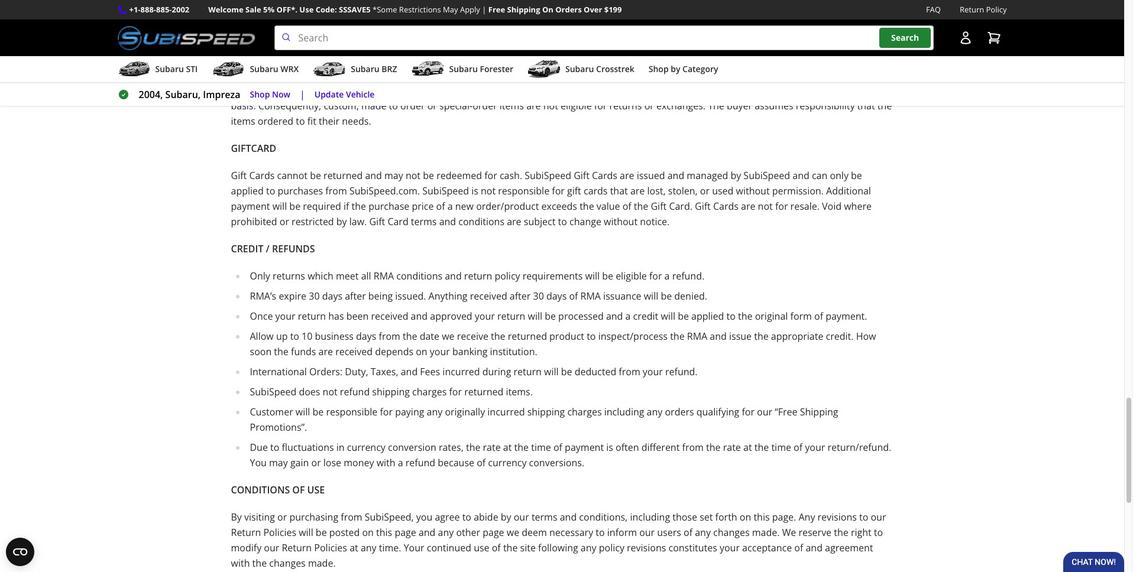 Task type: locate. For each thing, give the bounding box(es) containing it.
with inside by visiting or purchasing from subispeed, you agree to abide by our terms and conditions, including those set forth on this page. any revisions to our return policies will be posted on this page and any other page we deem necessary to inform our users of any changes made. we reserve the right to modify our return policies at any time. your continued use of the site following any policy revisions constitutes your acceptance of and agreement with the changes made.
[[231, 557, 250, 570]]

policy up rma's expire 30 days after being issued. anything received after 30 days of rma issuance will be denied.
[[495, 270, 520, 283]]

0 horizontal spatial we
[[442, 330, 455, 343]]

from up depends
[[379, 330, 400, 343]]

0 vertical spatial |
[[482, 4, 486, 15]]

orders
[[555, 4, 582, 15]]

1 vertical spatial policies
[[314, 542, 347, 555]]

1 vertical spatial return
[[231, 526, 261, 539]]

you
[[250, 457, 267, 470]]

only
[[250, 270, 270, 283]]

basis.
[[231, 99, 256, 112]]

1 vertical spatial returned
[[508, 330, 547, 343]]

or left lose
[[311, 457, 321, 470]]

applied down the denied.
[[691, 310, 724, 323]]

to left 10
[[290, 330, 299, 343]]

to up other
[[462, 511, 471, 524]]

value
[[597, 200, 620, 213]]

return policy
[[960, 4, 1007, 15]]

1 vertical spatial shop
[[250, 89, 270, 100]]

international
[[250, 366, 307, 379]]

open widget image
[[6, 538, 34, 567]]

1 horizontal spatial conditions
[[458, 215, 504, 228]]

a up 'responsibility'
[[823, 84, 828, 97]]

if
[[344, 200, 349, 213]]

from right deducted on the right of the page
[[619, 366, 640, 379]]

0 horizontal spatial returns
[[273, 270, 305, 283]]

eligible inside subispeed also sells unique or custom made to order items that are often considered special order items. these items are ordered on a case-by-case basis. consequently, custom, made to order or special-order items are not eligible for returns or exchanges. the buyer assumes responsibility that the items ordered to fit their needs.
[[561, 99, 592, 112]]

rma right "all"
[[374, 270, 394, 283]]

custom
[[367, 84, 400, 97]]

1 vertical spatial shipping
[[800, 406, 838, 419]]

often down a subaru crosstrek thumbnail image
[[532, 84, 556, 97]]

0 horizontal spatial rma
[[374, 270, 394, 283]]

return up the institution.
[[497, 310, 525, 323]]

returned up if at top
[[324, 169, 363, 182]]

by
[[671, 63, 680, 75], [731, 169, 741, 182], [336, 215, 347, 228], [501, 511, 511, 524]]

subaru left 'sti' at top
[[155, 63, 184, 75]]

set
[[700, 511, 713, 524]]

1 subaru from the left
[[155, 63, 184, 75]]

card
[[388, 215, 408, 228]]

*some
[[373, 4, 397, 15]]

$199
[[604, 4, 622, 15]]

button image
[[958, 31, 973, 45]]

time down "free
[[771, 441, 791, 454]]

a subaru brz thumbnail image image
[[313, 60, 346, 78]]

1 vertical spatial |
[[300, 88, 305, 101]]

1 horizontal spatial applied
[[691, 310, 724, 323]]

1 horizontal spatial refund
[[406, 457, 435, 470]]

and up anything
[[445, 270, 462, 283]]

1 horizontal spatial incurred
[[487, 406, 525, 419]]

by
[[231, 511, 242, 524]]

posted
[[329, 526, 360, 539]]

| left free
[[482, 4, 486, 15]]

expire
[[279, 290, 306, 303]]

institution.
[[490, 345, 537, 358]]

responsible inside customer will be responsible for paying any originally incurred shipping charges including any orders qualifying for our "free shipping promotions".
[[326, 406, 377, 419]]

paying
[[395, 406, 424, 419]]

0 vertical spatial applied
[[231, 185, 264, 198]]

1 vertical spatial returns
[[273, 270, 305, 283]]

refund. up the denied.
[[672, 270, 704, 283]]

0 horizontal spatial shipping
[[372, 386, 410, 399]]

days up once your return has been received and approved your return will be processed and a credit will be applied to the original form of payment. at the bottom
[[546, 290, 567, 303]]

payment inside the due to fluctuations in currency conversion rates, the rate at the time of payment is often different from the rate at the time of your return/refund. you may gain or lose money with a refund because of currency conversions.
[[565, 441, 604, 454]]

0 vertical spatial often
[[532, 84, 556, 97]]

0 horizontal spatial conditions
[[396, 270, 442, 283]]

subispeed up basis.
[[231, 84, 277, 97]]

may inside the due to fluctuations in currency conversion rates, the rate at the time of payment is often different from the rate at the time of your return/refund. you may gain or lose money with a refund because of currency conversions.
[[269, 457, 288, 470]]

the
[[708, 99, 724, 112]]

page
[[395, 526, 416, 539], [483, 526, 504, 539]]

0 vertical spatial ordered
[[771, 84, 807, 97]]

received inside allow up to 10 business days from the date we receive the returned product to inspect/process the rma and issue the appropriate credit. how soon the funds are received depends on your banking institution.
[[335, 345, 373, 358]]

date
[[420, 330, 439, 343]]

1 horizontal spatial rma
[[580, 290, 601, 303]]

form
[[790, 310, 812, 323]]

1 vertical spatial ordered
[[258, 115, 293, 128]]

0 vertical spatial we
[[442, 330, 455, 343]]

1 horizontal spatial time
[[771, 441, 791, 454]]

1 horizontal spatial with
[[377, 457, 395, 470]]

shop inside dropdown button
[[649, 63, 669, 75]]

1 vertical spatial with
[[231, 557, 250, 570]]

revisions up reserve
[[818, 511, 857, 524]]

site
[[520, 542, 536, 555]]

30
[[309, 290, 320, 303], [533, 290, 544, 303]]

the
[[878, 99, 892, 112], [352, 200, 366, 213], [580, 200, 594, 213], [634, 200, 648, 213], [738, 310, 753, 323], [403, 330, 417, 343], [491, 330, 505, 343], [670, 330, 685, 343], [754, 330, 769, 343], [274, 345, 289, 358], [466, 441, 480, 454], [514, 441, 529, 454], [706, 441, 721, 454], [754, 441, 769, 454], [834, 526, 848, 539], [503, 542, 518, 555], [252, 557, 267, 570]]

0 horizontal spatial made
[[361, 99, 386, 112]]

by left category
[[671, 63, 680, 75]]

is up new
[[471, 185, 478, 198]]

0 horizontal spatial applied
[[231, 185, 264, 198]]

0 horizontal spatial terms
[[411, 215, 437, 228]]

items up buyer
[[727, 84, 752, 97]]

update vehicle
[[314, 89, 375, 100]]

our
[[757, 406, 772, 419], [514, 511, 529, 524], [871, 511, 886, 524], [639, 526, 655, 539], [264, 542, 279, 555]]

subaru for subaru brz
[[351, 63, 379, 75]]

0 vertical spatial charges
[[412, 386, 447, 399]]

return down the purchasing
[[282, 542, 312, 555]]

terms down price
[[411, 215, 437, 228]]

notice.
[[640, 215, 670, 228]]

0 vertical spatial returns
[[609, 99, 642, 112]]

our left users
[[639, 526, 655, 539]]

0 horizontal spatial that
[[495, 84, 513, 97]]

1 vertical spatial rma
[[580, 290, 601, 303]]

on inside subispeed also sells unique or custom made to order items that are often considered special order items. these items are ordered on a case-by-case basis. consequently, custom, made to order or special-order items are not eligible for returns or exchanges. the buyer assumes responsibility that the items ordered to fit their needs.
[[809, 84, 820, 97]]

cards up cards
[[592, 169, 617, 182]]

of right form
[[814, 310, 823, 323]]

a subaru wrx thumbnail image image
[[212, 60, 245, 78]]

to down exceeds
[[558, 215, 567, 228]]

0 vertical spatial shipping
[[507, 4, 540, 15]]

0 horizontal spatial currency
[[347, 441, 385, 454]]

this left page.
[[754, 511, 770, 524]]

2 horizontal spatial rma
[[687, 330, 707, 343]]

1 horizontal spatial policies
[[314, 542, 347, 555]]

0 horizontal spatial page
[[395, 526, 416, 539]]

sti
[[186, 63, 198, 75]]

1 horizontal spatial often
[[616, 441, 639, 454]]

1 horizontal spatial shipping
[[800, 406, 838, 419]]

returns
[[609, 99, 642, 112], [273, 270, 305, 283]]

incurred down banking
[[443, 366, 480, 379]]

1 vertical spatial policy
[[599, 542, 624, 555]]

acceptance
[[742, 542, 792, 555]]

received down the being
[[371, 310, 408, 323]]

0 vertical spatial conditions
[[458, 215, 504, 228]]

incurred inside customer will be responsible for paying any originally incurred shipping charges including any orders qualifying for our "free shipping promotions".
[[487, 406, 525, 419]]

for up exceeds
[[552, 185, 565, 198]]

agree
[[435, 511, 460, 524]]

your inside by visiting or purchasing from subispeed, you agree to abide by our terms and conditions, including those set forth on this page. any revisions to our return policies will be posted on this page and any other page we deem necessary to inform our users of any changes made. we reserve the right to modify our return policies at any time. your continued use of the site following any policy revisions constitutes your acceptance of and agreement with the changes made.
[[720, 542, 740, 555]]

0 horizontal spatial often
[[532, 84, 556, 97]]

subispeed,
[[365, 511, 414, 524]]

ordered down consequently,
[[258, 115, 293, 128]]

may
[[443, 4, 458, 15]]

cards
[[249, 169, 275, 182], [592, 169, 617, 182], [713, 200, 739, 213]]

items. up the exchanges.
[[669, 84, 696, 97]]

the inside subispeed also sells unique or custom made to order items that are often considered special order items. these items are ordered on a case-by-case basis. consequently, custom, made to order or special-order items are not eligible for returns or exchanges. the buyer assumes responsibility that the items ordered to fit their needs.
[[878, 99, 892, 112]]

needs.
[[342, 115, 371, 128]]

1 horizontal spatial 30
[[533, 290, 544, 303]]

2 subaru from the left
[[250, 63, 278, 75]]

return policy link
[[960, 4, 1007, 16]]

because
[[438, 457, 474, 470]]

duty,
[[345, 366, 368, 379]]

0 vertical spatial returned
[[324, 169, 363, 182]]

of right use
[[492, 542, 501, 555]]

and down you
[[419, 526, 435, 539]]

fluctuations
[[282, 441, 334, 454]]

shipping
[[507, 4, 540, 15], [800, 406, 838, 419]]

to up right
[[859, 511, 868, 524]]

modify
[[231, 542, 261, 555]]

by visiting or purchasing from subispeed, you agree to abide by our terms and conditions, including those set forth on this page. any revisions to our return policies will be posted on this page and any other page we deem necessary to inform our users of any changes made. we reserve the right to modify our return policies at any time. your continued use of the site following any policy revisions constitutes your acceptance of and agreement with the changes made.
[[231, 511, 886, 570]]

with inside the due to fluctuations in currency conversion rates, the rate at the time of payment is often different from the rate at the time of your return/refund. you may gain or lose money with a refund because of currency conversions.
[[377, 457, 395, 470]]

terms up the deem
[[532, 511, 557, 524]]

your inside the due to fluctuations in currency conversion rates, the rate at the time of payment is often different from the rate at the time of your return/refund. you may gain or lose money with a refund because of currency conversions.
[[805, 441, 825, 454]]

to right due
[[270, 441, 279, 454]]

our up right
[[871, 511, 886, 524]]

| right also
[[300, 88, 305, 101]]

0 horizontal spatial without
[[604, 215, 638, 228]]

stolen,
[[668, 185, 698, 198]]

applied up prohibited
[[231, 185, 264, 198]]

0 vertical spatial shop
[[649, 63, 669, 75]]

necessary
[[549, 526, 593, 539]]

2 rate from the left
[[723, 441, 741, 454]]

permission.
[[772, 185, 824, 198]]

1 horizontal spatial eligible
[[616, 270, 647, 283]]

where
[[844, 200, 872, 213]]

0 vertical spatial received
[[470, 290, 507, 303]]

our right modify
[[264, 542, 279, 555]]

subaru for subaru crosstrek
[[565, 63, 594, 75]]

1 horizontal spatial cards
[[592, 169, 617, 182]]

0 vertical spatial changes
[[713, 526, 750, 539]]

0 horizontal spatial returned
[[324, 169, 363, 182]]

may inside gift cards cannot be returned and may not be redeemed for cash. subispeed gift cards are issued and managed by subispeed and can only be applied to purchases from subispeed.com. subispeed is not responsible for gift cards that are lost, stolen, or used without permission. additional payment will be required if the purchase price of a new order/product exceeds the value of the gift card. gift cards are not for resale. void where prohibited or restricted by law. gift card terms and conditions are subject to change without notice.
[[384, 169, 403, 182]]

subaru
[[155, 63, 184, 75], [250, 63, 278, 75], [351, 63, 379, 75], [449, 63, 478, 75], [565, 63, 594, 75]]

+1-888-885-2002 link
[[129, 4, 189, 16]]

0 horizontal spatial after
[[345, 290, 366, 303]]

by right abide
[[501, 511, 511, 524]]

0 vertical spatial refund.
[[672, 270, 704, 283]]

0 vertical spatial including
[[604, 406, 644, 419]]

currency up money
[[347, 441, 385, 454]]

days
[[322, 290, 342, 303], [546, 290, 567, 303], [356, 330, 376, 343]]

new
[[455, 200, 474, 213]]

will down the purchasing
[[299, 526, 313, 539]]

category
[[683, 63, 718, 75]]

0 vertical spatial rma
[[374, 270, 394, 283]]

abide
[[474, 511, 498, 524]]

for inside subispeed also sells unique or custom made to order items that are often considered special order items. these items are ordered on a case-by-case basis. consequently, custom, made to order or special-order items are not eligible for returns or exchanges. the buyer assumes responsibility that the items ordered to fit their needs.
[[594, 99, 607, 112]]

will inside by visiting or purchasing from subispeed, you agree to abide by our terms and conditions, including those set forth on this page. any revisions to our return policies will be posted on this page and any other page we deem necessary to inform our users of any changes made. we reserve the right to modify our return policies at any time. your continued use of the site following any policy revisions constitutes your acceptance of and agreement with the changes made.
[[299, 526, 313, 539]]

subaru forester button
[[411, 59, 513, 82]]

will inside gift cards cannot be returned and may not be redeemed for cash. subispeed gift cards are issued and managed by subispeed and can only be applied to purchases from subispeed.com. subispeed is not responsible for gift cards that are lost, stolen, or used without permission. additional payment will be required if the purchase price of a new order/product exceeds the value of the gift card. gift cards are not for resale. void where prohibited or restricted by law. gift card terms and conditions are subject to change without notice.
[[272, 200, 287, 213]]

for down subispeed does not refund shipping charges for returned items.
[[380, 406, 393, 419]]

1 time from the left
[[531, 441, 551, 454]]

0 horizontal spatial shop
[[250, 89, 270, 100]]

2 horizontal spatial returned
[[508, 330, 547, 343]]

receive
[[457, 330, 488, 343]]

any left time. at the bottom left
[[361, 542, 376, 555]]

1 30 from the left
[[309, 290, 320, 303]]

welcome sale 5% off*. use code: sssave5
[[208, 4, 371, 15]]

0 vertical spatial made.
[[752, 526, 780, 539]]

without down value at the top right of page
[[604, 215, 638, 228]]

at inside by visiting or purchasing from subispeed, you agree to abide by our terms and conditions, including those set forth on this page. any revisions to our return policies will be posted on this page and any other page we deem necessary to inform our users of any changes made. we reserve the right to modify our return policies at any time. your continued use of the site following any policy revisions constitutes your acceptance of and agreement with the changes made.
[[350, 542, 358, 555]]

3 subaru from the left
[[351, 63, 379, 75]]

0 horizontal spatial may
[[269, 457, 288, 470]]

subaru inside dropdown button
[[155, 63, 184, 75]]

items. inside subispeed also sells unique or custom made to order items that are often considered special order items. these items are ordered on a case-by-case basis. consequently, custom, made to order or special-order items are not eligible for returns or exchanges. the buyer assumes responsibility that the items ordered to fit their needs.
[[669, 84, 696, 97]]

1 vertical spatial may
[[269, 457, 288, 470]]

wrx
[[281, 63, 299, 75]]

gift up gift
[[574, 169, 590, 182]]

made. up acceptance
[[752, 526, 780, 539]]

that down forester on the left top
[[495, 84, 513, 97]]

1 horizontal spatial returns
[[609, 99, 642, 112]]

subaru brz button
[[313, 59, 397, 82]]

refund inside the due to fluctuations in currency conversion rates, the rate at the time of payment is often different from the rate at the time of your return/refund. you may gain or lose money with a refund because of currency conversions.
[[406, 457, 435, 470]]

a inside subispeed also sells unique or custom made to order items that are often considered special order items. these items are ordered on a case-by-case basis. consequently, custom, made to order or special-order items are not eligible for returns or exchanges. the buyer assumes responsibility that the items ordered to fit their needs.
[[823, 84, 828, 97]]

0 horizontal spatial shipping
[[507, 4, 540, 15]]

used
[[712, 185, 734, 198]]

that up value at the top right of page
[[610, 185, 628, 198]]

subaru for subaru forester
[[449, 63, 478, 75]]

1 vertical spatial often
[[616, 441, 639, 454]]

1 vertical spatial terms
[[532, 511, 557, 524]]

credit
[[231, 243, 263, 256]]

crosstrek
[[596, 63, 634, 75]]

we inside allow up to 10 business days from the date we receive the returned product to inspect/process the rma and issue the appropriate credit. how soon the funds are received depends on your banking institution.
[[442, 330, 455, 343]]

days up the has
[[322, 290, 342, 303]]

"free
[[775, 406, 798, 419]]

refund
[[340, 386, 370, 399], [406, 457, 435, 470]]

shop for shop now
[[250, 89, 270, 100]]

lost,
[[647, 185, 666, 198]]

0 vertical spatial may
[[384, 169, 403, 182]]

made down custom
[[361, 99, 386, 112]]

not
[[543, 99, 558, 112], [406, 169, 421, 182], [481, 185, 496, 198], [758, 200, 773, 213], [323, 386, 338, 399]]

is inside the due to fluctuations in currency conversion rates, the rate at the time of payment is often different from the rate at the time of your return/refund. you may gain or lose money with a refund because of currency conversions.
[[606, 441, 613, 454]]

1 vertical spatial responsible
[[326, 406, 377, 419]]

policy down inform
[[599, 542, 624, 555]]

1 vertical spatial made.
[[308, 557, 336, 570]]

a subaru forester thumbnail image image
[[411, 60, 444, 78]]

received
[[470, 290, 507, 303], [371, 310, 408, 323], [335, 345, 373, 358]]

5 subaru from the left
[[565, 63, 594, 75]]

0 vertical spatial refund
[[340, 386, 370, 399]]

received down only returns which meet all rma conditions and return policy requirements will be eligible for a refund.
[[470, 290, 507, 303]]

1 vertical spatial incurred
[[487, 406, 525, 419]]

with right money
[[377, 457, 395, 470]]

will down does
[[296, 406, 310, 419]]

returned up the institution.
[[508, 330, 547, 343]]

1 horizontal spatial returned
[[464, 386, 503, 399]]

0 horizontal spatial is
[[471, 185, 478, 198]]

shipping down 'taxes,'
[[372, 386, 410, 399]]

we inside by visiting or purchasing from subispeed, you agree to abide by our terms and conditions, including those set forth on this page. any revisions to our return policies will be posted on this page and any other page we deem necessary to inform our users of any changes made. we reserve the right to modify our return policies at any time. your continued use of the site following any policy revisions constitutes your acceptance of and agreement with the changes made.
[[507, 526, 519, 539]]

conversion
[[388, 441, 436, 454]]

will inside customer will be responsible for paying any originally incurred shipping charges including any orders qualifying for our "free shipping promotions".
[[296, 406, 310, 419]]

policies down visiting
[[263, 526, 296, 539]]

1 horizontal spatial shop
[[649, 63, 669, 75]]

due
[[250, 441, 268, 454]]

0 vertical spatial policies
[[263, 526, 296, 539]]

over
[[584, 4, 602, 15]]

that inside gift cards cannot be returned and may not be redeemed for cash. subispeed gift cards are issued and managed by subispeed and can only be applied to purchases from subispeed.com. subispeed is not responsible for gift cards that are lost, stolen, or used without permission. additional payment will be required if the purchase price of a new order/product exceeds the value of the gift card. gift cards are not for resale. void where prohibited or restricted by law. gift card terms and conditions are subject to change without notice.
[[610, 185, 628, 198]]

revisions down users
[[627, 542, 666, 555]]

1 horizontal spatial that
[[610, 185, 628, 198]]

0 horizontal spatial return
[[231, 526, 261, 539]]

0 vertical spatial payment
[[231, 200, 270, 213]]

applied
[[231, 185, 264, 198], [691, 310, 724, 323]]

is left the different
[[606, 441, 613, 454]]

0 horizontal spatial changes
[[269, 557, 306, 570]]

returns down the special
[[609, 99, 642, 112]]

1 vertical spatial shipping
[[527, 406, 565, 419]]

1 horizontal spatial charges
[[567, 406, 602, 419]]

to inside the due to fluctuations in currency conversion rates, the rate at the time of payment is often different from the rate at the time of your return/refund. you may gain or lose money with a refund because of currency conversions.
[[270, 441, 279, 454]]

1 horizontal spatial |
[[482, 4, 486, 15]]

for down permission. in the right of the page
[[775, 200, 788, 213]]

returned inside gift cards cannot be returned and may not be redeemed for cash. subispeed gift cards are issued and managed by subispeed and can only be applied to purchases from subispeed.com. subispeed is not responsible for gift cards that are lost, stolen, or used without permission. additional payment will be required if the purchase price of a new order/product exceeds the value of the gift card. gift cards are not for resale. void where prohibited or restricted by law. gift card terms and conditions are subject to change without notice.
[[324, 169, 363, 182]]

1 vertical spatial payment
[[565, 441, 604, 454]]

1 vertical spatial conditions
[[396, 270, 442, 283]]

buyer
[[727, 99, 752, 112]]

often left the different
[[616, 441, 639, 454]]

conditions inside gift cards cannot be returned and may not be redeemed for cash. subispeed gift cards are issued and managed by subispeed and can only be applied to purchases from subispeed.com. subispeed is not responsible for gift cards that are lost, stolen, or used without permission. additional payment will be required if the purchase price of a new order/product exceeds the value of the gift card. gift cards are not for resale. void where prohibited or restricted by law. gift card terms and conditions are subject to change without notice.
[[458, 215, 504, 228]]

1 page from the left
[[395, 526, 416, 539]]

at
[[503, 441, 512, 454], [743, 441, 752, 454], [350, 542, 358, 555]]

promotions".
[[250, 421, 307, 434]]

during
[[482, 366, 511, 379]]

0 vertical spatial items.
[[669, 84, 696, 97]]

shop now link
[[250, 88, 290, 101]]

subispeed logo image
[[117, 26, 255, 50]]

terms
[[411, 215, 437, 228], [532, 511, 557, 524]]

cannot
[[277, 169, 308, 182]]

return
[[464, 270, 492, 283], [298, 310, 326, 323], [497, 310, 525, 323], [514, 366, 542, 379]]

to down custom
[[389, 99, 398, 112]]

responsible up the in
[[326, 406, 377, 419]]

issued.
[[395, 290, 426, 303]]

shipping up the due to fluctuations in currency conversion rates, the rate at the time of payment is often different from the rate at the time of your return/refund. you may gain or lose money with a refund because of currency conversions.
[[527, 406, 565, 419]]

a left new
[[448, 200, 453, 213]]

a down conversion
[[398, 457, 403, 470]]

impreza
[[203, 88, 240, 101]]

a subaru crosstrek thumbnail image image
[[528, 60, 561, 78]]

fees
[[420, 366, 440, 379]]

4 subaru from the left
[[449, 63, 478, 75]]

1 vertical spatial currency
[[488, 457, 527, 470]]

terms inside gift cards cannot be returned and may not be redeemed for cash. subispeed gift cards are issued and managed by subispeed and can only be applied to purchases from subispeed.com. subispeed is not responsible for gift cards that are lost, stolen, or used without permission. additional payment will be required if the purchase price of a new order/product exceeds the value of the gift card. gift cards are not for resale. void where prohibited or restricted by law. gift card terms and conditions are subject to change without notice.
[[411, 215, 437, 228]]

items
[[468, 84, 493, 97], [727, 84, 752, 97], [500, 99, 524, 112], [231, 115, 255, 128]]

rate down qualifying
[[723, 441, 741, 454]]



Task type: describe. For each thing, give the bounding box(es) containing it.
2 vertical spatial returned
[[464, 386, 503, 399]]

managed
[[687, 169, 728, 182]]

of right value at the top right of page
[[623, 200, 631, 213]]

will right requirements
[[585, 270, 600, 283]]

originally
[[445, 406, 485, 419]]

any down "necessary"
[[581, 542, 596, 555]]

of up conversions.
[[554, 441, 562, 454]]

any down set
[[695, 526, 711, 539]]

0 vertical spatial that
[[495, 84, 513, 97]]

any
[[799, 511, 815, 524]]

rates,
[[439, 441, 464, 454]]

and up permission. in the right of the page
[[793, 169, 809, 182]]

restricted
[[292, 215, 334, 228]]

cash.
[[500, 169, 522, 182]]

or down managed
[[700, 185, 710, 198]]

price
[[412, 200, 434, 213]]

1 vertical spatial revisions
[[627, 542, 666, 555]]

1 horizontal spatial made.
[[752, 526, 780, 539]]

exchanges.
[[656, 99, 706, 112]]

1 vertical spatial refund.
[[665, 366, 698, 379]]

has
[[328, 310, 344, 323]]

0 horizontal spatial policies
[[263, 526, 296, 539]]

also
[[280, 84, 298, 97]]

these
[[699, 84, 725, 97]]

0 horizontal spatial policy
[[495, 270, 520, 283]]

deem
[[522, 526, 547, 539]]

terms inside by visiting or purchasing from subispeed, you agree to abide by our terms and conditions, including those set forth on this page. any revisions to our return policies will be posted on this page and any other page we deem necessary to inform our users of any changes made. we reserve the right to modify our return policies at any time. your continued use of the site following any policy revisions constitutes your acceptance of and agreement with the changes made.
[[532, 511, 557, 524]]

0 horizontal spatial made.
[[308, 557, 336, 570]]

special-
[[439, 99, 473, 112]]

of right "because"
[[477, 457, 486, 470]]

orders
[[665, 406, 694, 419]]

of up processed
[[569, 290, 578, 303]]

void
[[822, 200, 842, 213]]

0 vertical spatial without
[[736, 185, 770, 198]]

payment inside gift cards cannot be returned and may not be redeemed for cash. subispeed gift cards are issued and managed by subispeed and can only be applied to purchases from subispeed.com. subispeed is not responsible for gift cards that are lost, stolen, or used without permission. additional payment will be required if the purchase price of a new order/product exceeds the value of the gift card. gift cards are not for resale. void where prohibited or restricted by law. gift card terms and conditions are subject to change without notice.
[[231, 200, 270, 213]]

and down issued.
[[411, 310, 428, 323]]

5%
[[263, 4, 275, 15]]

not up order/product
[[481, 185, 496, 198]]

be up issuance
[[602, 270, 613, 283]]

subispeed does not refund shipping charges for returned items.
[[250, 386, 533, 399]]

0 vertical spatial made
[[402, 84, 427, 97]]

from inside the due to fluctuations in currency conversion rates, the rate at the time of payment is often different from the rate at the time of your return/refund. you may gain or lose money with a refund because of currency conversions.
[[682, 441, 704, 454]]

shop by category button
[[649, 59, 718, 82]]

be down the denied.
[[678, 310, 689, 323]]

1 vertical spatial applied
[[691, 310, 724, 323]]

to down a subaru forester thumbnail image in the top of the page
[[430, 84, 439, 97]]

1 horizontal spatial changes
[[713, 526, 750, 539]]

0 horizontal spatial |
[[300, 88, 305, 101]]

apply
[[460, 4, 480, 15]]

subispeed down redeemed
[[422, 185, 469, 198]]

0 horizontal spatial days
[[322, 290, 342, 303]]

and up "necessary"
[[560, 511, 577, 524]]

charges inside customer will be responsible for paying any originally incurred shipping charges including any orders qualifying for our "free shipping promotions".
[[567, 406, 602, 419]]

orders:
[[309, 366, 342, 379]]

faq
[[926, 4, 941, 15]]

to left purchases
[[266, 185, 275, 198]]

issuance
[[603, 290, 641, 303]]

or left the exchanges.
[[644, 99, 654, 112]]

a subaru sti thumbnail image image
[[117, 60, 151, 78]]

conversions.
[[529, 457, 584, 470]]

including inside customer will be responsible for paying any originally incurred shipping charges including any orders qualifying for our "free shipping promotions".
[[604, 406, 644, 419]]

1 after from the left
[[345, 290, 366, 303]]

consequently,
[[258, 99, 321, 112]]

your
[[404, 542, 424, 555]]

be left the denied.
[[661, 290, 672, 303]]

requirements
[[523, 270, 583, 283]]

1 vertical spatial that
[[857, 99, 875, 112]]

subaru,
[[165, 88, 201, 101]]

issued
[[637, 169, 665, 182]]

applied inside gift cards cannot be returned and may not be redeemed for cash. subispeed gift cards are issued and managed by subispeed and can only be applied to purchases from subispeed.com. subispeed is not responsible for gift cards that are lost, stolen, or used without permission. additional payment will be required if the purchase price of a new order/product exceeds the value of the gift card. gift cards are not for resale. void where prohibited or restricted by law. gift card terms and conditions are subject to change without notice.
[[231, 185, 264, 198]]

be down purchases
[[289, 200, 300, 213]]

and up from subispeed.com. on the top
[[365, 169, 382, 182]]

or inside by visiting or purchasing from subispeed, you agree to abide by our terms and conditions, including those set forth on this page. any revisions to our return policies will be posted on this page and any other page we deem necessary to inform our users of any changes made. we reserve the right to modify our return policies at any time. your continued use of the site following any policy revisions constitutes your acceptance of and agreement with the changes made.
[[277, 511, 287, 524]]

different
[[642, 441, 680, 454]]

will up allow up to 10 business days from the date we receive the returned product to inspect/process the rma and issue the appropriate credit. how soon the funds are received depends on your banking institution.
[[528, 310, 542, 323]]

users
[[657, 526, 681, 539]]

shop for shop by category
[[649, 63, 669, 75]]

days inside allow up to 10 business days from the date we receive the returned product to inspect/process the rma and issue the appropriate credit. how soon the funds are received depends on your banking institution.
[[356, 330, 376, 343]]

forester
[[480, 63, 513, 75]]

be up purchases
[[310, 169, 321, 182]]

/
[[266, 243, 270, 256]]

often inside the due to fluctuations in currency conversion rates, the rate at the time of payment is often different from the rate at the time of your return/refund. you may gain or lose money with a refund because of currency conversions.
[[616, 441, 639, 454]]

customer will be responsible for paying any originally incurred shipping charges including any orders qualifying for our "free shipping promotions".
[[250, 406, 838, 434]]

off*.
[[277, 4, 297, 15]]

sale
[[245, 4, 261, 15]]

be inside customer will be responsible for paying any originally incurred shipping charges including any orders qualifying for our "free shipping promotions".
[[313, 406, 324, 419]]

rma's expire 30 days after being issued. anything received after 30 days of rma issuance will be denied.
[[250, 290, 707, 303]]

often inside subispeed also sells unique or custom made to order items that are often considered special order items. these items are ordered on a case-by-case basis. consequently, custom, made to order or special-order items are not eligible for returns or exchanges. the buyer assumes responsibility that the items ordered to fit their needs.
[[532, 84, 556, 97]]

be inside by visiting or purchasing from subispeed, you agree to abide by our terms and conditions, including those set forth on this page. any revisions to our return policies will be posted on this page and any other page we deem necessary to inform our users of any changes made. we reserve the right to modify our return policies at any time. your continued use of the site following any policy revisions constitutes your acceptance of and agreement with the changes made.
[[316, 526, 327, 539]]

to down processed
[[587, 330, 596, 343]]

not down permission. in the right of the page
[[758, 200, 773, 213]]

1 vertical spatial changes
[[269, 557, 306, 570]]

assumes
[[755, 99, 793, 112]]

will right credit
[[661, 310, 675, 323]]

order down subaru forester
[[473, 99, 497, 112]]

from inside by visiting or purchasing from subispeed, you agree to abide by our terms and conditions, including those set forth on this page. any revisions to our return policies will be posted on this page and any other page we deem necessary to inform our users of any changes made. we reserve the right to modify our return policies at any time. your continued use of the site following any policy revisions constitutes your acceptance of and agreement with the changes made.
[[341, 511, 362, 524]]

case
[[867, 84, 886, 97]]

being
[[368, 290, 393, 303]]

gift right law.
[[369, 215, 385, 228]]

0 horizontal spatial charges
[[412, 386, 447, 399]]

conditions,
[[579, 511, 628, 524]]

return up 10
[[298, 310, 326, 323]]

will up credit
[[644, 290, 658, 303]]

approved
[[430, 310, 472, 323]]

of right price
[[436, 200, 445, 213]]

not down orders:
[[323, 386, 338, 399]]

and down issuance
[[606, 310, 623, 323]]

law.
[[349, 215, 367, 228]]

be left redeemed
[[423, 169, 434, 182]]

gift down "lost,"
[[651, 200, 667, 213]]

of down 'we'
[[794, 542, 803, 555]]

of down those
[[684, 526, 693, 539]]

return down the institution.
[[514, 366, 542, 379]]

a left credit
[[625, 310, 631, 323]]

your up up
[[275, 310, 295, 323]]

from subispeed.com.
[[325, 185, 420, 198]]

and down reserve
[[806, 542, 823, 555]]

1 horizontal spatial currency
[[488, 457, 527, 470]]

our inside customer will be responsible for paying any originally incurred shipping charges including any orders qualifying for our "free shipping promotions".
[[757, 406, 772, 419]]

by inside dropdown button
[[671, 63, 680, 75]]

to right right
[[874, 526, 883, 539]]

any down agree
[[438, 526, 454, 539]]

2 horizontal spatial return
[[960, 4, 984, 15]]

items down forester on the left top
[[500, 99, 524, 112]]

page.
[[772, 511, 796, 524]]

or inside the due to fluctuations in currency conversion rates, the rate at the time of payment is often different from the rate at the time of your return/refund. you may gain or lose money with a refund because of currency conversions.
[[311, 457, 321, 470]]

0 vertical spatial incurred
[[443, 366, 480, 379]]

for up originally
[[449, 386, 462, 399]]

change
[[570, 215, 601, 228]]

you
[[416, 511, 432, 524]]

0 horizontal spatial refund
[[340, 386, 370, 399]]

taxes,
[[371, 366, 398, 379]]

2 horizontal spatial at
[[743, 441, 752, 454]]

by down if at top
[[336, 215, 347, 228]]

visiting
[[244, 511, 275, 524]]

redeemed
[[437, 169, 482, 182]]

2 horizontal spatial days
[[546, 290, 567, 303]]

or left restricted
[[280, 215, 289, 228]]

agreement
[[825, 542, 873, 555]]

any right paying
[[427, 406, 443, 419]]

subispeed up permission. in the right of the page
[[744, 169, 790, 182]]

appropriate
[[771, 330, 823, 343]]

your down rma's expire 30 days after being issued. anything received after 30 days of rma issuance will be denied.
[[475, 310, 495, 323]]

subject
[[524, 215, 556, 228]]

return up rma's expire 30 days after being issued. anything received after 30 days of rma issuance will be denied.
[[464, 270, 492, 283]]

card.
[[669, 200, 692, 213]]

2 30 from the left
[[533, 290, 544, 303]]

0 horizontal spatial this
[[376, 526, 392, 539]]

are inside allow up to 10 business days from the date we receive the returned product to inspect/process the rma and issue the appropriate credit. how soon the funds are received depends on your banking institution.
[[319, 345, 333, 358]]

for up credit
[[649, 270, 662, 283]]

1 vertical spatial eligible
[[616, 270, 647, 283]]

10
[[302, 330, 312, 343]]

for left cash. at the left of the page
[[484, 169, 497, 182]]

cards
[[584, 185, 608, 198]]

and up stolen,
[[668, 169, 684, 182]]

items down basis.
[[231, 115, 255, 128]]

including inside by visiting or purchasing from subispeed, you agree to abide by our terms and conditions, including those set forth on this page. any revisions to our return policies will be posted on this page and any other page we deem necessary to inform our users of any changes made. we reserve the right to modify our return policies at any time. your continued use of the site following any policy revisions constitutes your acceptance of and agreement with the changes made.
[[630, 511, 670, 524]]

policy inside by visiting or purchasing from subispeed, you agree to abide by our terms and conditions, including those set forth on this page. any revisions to our return policies will be posted on this page and any other page we deem necessary to inform our users of any changes made. we reserve the right to modify our return policies at any time. your continued use of the site following any policy revisions constitutes your acceptance of and agreement with the changes made.
[[599, 542, 624, 555]]

inform
[[607, 526, 637, 539]]

subaru for subaru sti
[[155, 63, 184, 75]]

our up the deem
[[514, 511, 529, 524]]

we
[[782, 526, 796, 539]]

1 horizontal spatial ordered
[[771, 84, 807, 97]]

meet
[[336, 270, 359, 283]]

2 time from the left
[[771, 441, 791, 454]]

to down conditions,
[[596, 526, 605, 539]]

be right only
[[851, 169, 862, 182]]

*some restrictions may apply | free shipping on orders over $199
[[373, 4, 622, 15]]

on right posted
[[362, 526, 374, 539]]

to up issue
[[727, 310, 736, 323]]

search input field
[[274, 26, 933, 50]]

0 vertical spatial revisions
[[818, 511, 857, 524]]

subaru wrx
[[250, 63, 299, 75]]

order right the special
[[642, 84, 667, 97]]

purchasing
[[289, 511, 338, 524]]

subispeed up gift
[[525, 169, 571, 182]]

1 horizontal spatial return
[[282, 542, 312, 555]]

by inside by visiting or purchasing from subispeed, you agree to abide by our terms and conditions, including those set forth on this page. any revisions to our return policies will be posted on this page and any other page we deem necessary to inform our users of any changes made. we reserve the right to modify our return policies at any time. your continued use of the site following any policy revisions constitutes your acceptance of and agreement with the changes made.
[[501, 511, 511, 524]]

0 vertical spatial shipping
[[372, 386, 410, 399]]

be down allow up to 10 business days from the date we receive the returned product to inspect/process the rma and issue the appropriate credit. how soon the funds are received depends on your banking institution.
[[561, 366, 572, 379]]

of
[[292, 484, 305, 497]]

not up price
[[406, 169, 421, 182]]

gift down 'giftcard'
[[231, 169, 247, 182]]

resale.
[[790, 200, 820, 213]]

your down inspect/process
[[643, 366, 663, 379]]

from inside allow up to 10 business days from the date we receive the returned product to inspect/process the rma and issue the appropriate credit. how soon the funds are received depends on your banking institution.
[[379, 330, 400, 343]]

responsible inside gift cards cannot be returned and may not be redeemed for cash. subispeed gift cards are issued and managed by subispeed and can only be applied to purchases from subispeed.com. subispeed is not responsible for gift cards that are lost, stolen, or used without permission. additional payment will be required if the purchase price of a new order/product exceeds the value of the gift card. gift cards are not for resale. void where prohibited or restricted by law. gift card terms and conditions are subject to change without notice.
[[498, 185, 549, 198]]

gift right card.
[[695, 200, 711, 213]]

a inside the due to fluctuations in currency conversion rates, the rate at the time of payment is often different from the rate at the time of your return/refund. you may gain or lose money with a refund because of currency conversions.
[[398, 457, 403, 470]]

1 horizontal spatial at
[[503, 441, 512, 454]]

1 vertical spatial received
[[371, 310, 408, 323]]

not inside subispeed also sells unique or custom made to order items that are often considered special order items. these items are ordered on a case-by-case basis. consequently, custom, made to order or special-order items are not eligible for returns or exchanges. the buyer assumes responsibility that the items ordered to fit their needs.
[[543, 99, 558, 112]]

1 vertical spatial made
[[361, 99, 386, 112]]

following
[[538, 542, 578, 555]]

1 rate from the left
[[483, 441, 501, 454]]

0 horizontal spatial cards
[[249, 169, 275, 182]]

to left fit
[[296, 115, 305, 128]]

your inside allow up to 10 business days from the date we receive the returned product to inspect/process the rma and issue the appropriate credit. how soon the funds are received depends on your banking institution.
[[430, 345, 450, 358]]

order up special-
[[441, 84, 466, 97]]

0 vertical spatial this
[[754, 511, 770, 524]]

giftcard
[[231, 142, 276, 155]]

0 horizontal spatial items.
[[506, 386, 533, 399]]

returns inside subispeed also sells unique or custom made to order items that are often considered special order items. these items are ordered on a case-by-case basis. consequently, custom, made to order or special-order items are not eligible for returns or exchanges. the buyer assumes responsibility that the items ordered to fit their needs.
[[609, 99, 642, 112]]

rma inside allow up to 10 business days from the date we receive the returned product to inspect/process the rma and issue the appropriate credit. how soon the funds are received depends on your banking institution.
[[687, 330, 707, 343]]

or down subaru brz dropdown button
[[355, 84, 365, 97]]

and inside allow up to 10 business days from the date we receive the returned product to inspect/process the rma and issue the appropriate credit. how soon the funds are received depends on your banking institution.
[[710, 330, 727, 343]]

subaru sti button
[[117, 59, 198, 82]]

a down notice.
[[664, 270, 670, 283]]

of down "free
[[794, 441, 803, 454]]

2 page from the left
[[483, 526, 504, 539]]

is inside gift cards cannot be returned and may not be redeemed for cash. subispeed gift cards are issued and managed by subispeed and can only be applied to purchases from subispeed.com. subispeed is not responsible for gift cards that are lost, stolen, or used without permission. additional payment will be required if the purchase price of a new order/product exceeds the value of the gift card. gift cards are not for resale. void where prohibited or restricted by law. gift card terms and conditions are subject to change without notice.
[[471, 185, 478, 198]]

items down subaru forester
[[468, 84, 493, 97]]

reserve
[[799, 526, 832, 539]]

a inside gift cards cannot be returned and may not be redeemed for cash. subispeed gift cards are issued and managed by subispeed and can only be applied to purchases from subispeed.com. subispeed is not responsible for gift cards that are lost, stolen, or used without permission. additional payment will be required if the purchase price of a new order/product exceeds the value of the gift card. gift cards are not for resale. void where prohibited or restricted by law. gift card terms and conditions are subject to change without notice.
[[448, 200, 453, 213]]

now
[[272, 89, 290, 100]]

subaru brz
[[351, 63, 397, 75]]

0 vertical spatial currency
[[347, 441, 385, 454]]

shipping inside customer will be responsible for paying any originally incurred shipping charges including any orders qualifying for our "free shipping promotions".
[[527, 406, 565, 419]]

order down a subaru forester thumbnail image in the top of the page
[[400, 99, 425, 112]]

subaru for subaru wrx
[[250, 63, 278, 75]]

funds
[[291, 345, 316, 358]]

885-
[[156, 4, 172, 15]]

on inside allow up to 10 business days from the date we receive the returned product to inspect/process the rma and issue the appropriate credit. how soon the funds are received depends on your banking institution.
[[416, 345, 427, 358]]

be up product
[[545, 310, 556, 323]]

+1-
[[129, 4, 140, 15]]

constitutes
[[669, 542, 717, 555]]

2 after from the left
[[510, 290, 531, 303]]

and left fees
[[401, 366, 418, 379]]

will down allow up to 10 business days from the date we receive the returned product to inspect/process the rma and issue the appropriate credit. how soon the funds are received depends on your banking institution.
[[544, 366, 559, 379]]

returned inside allow up to 10 business days from the date we receive the returned product to inspect/process the rma and issue the appropriate credit. how soon the funds are received depends on your banking institution.
[[508, 330, 547, 343]]

required
[[303, 200, 341, 213]]

on right forth at the bottom of page
[[740, 511, 751, 524]]

once your return has been received and approved your return will be processed and a credit will be applied to the original form of payment.
[[250, 310, 867, 323]]

subispeed up the customer
[[250, 386, 296, 399]]

faq link
[[926, 4, 941, 16]]

subispeed inside subispeed also sells unique or custom made to order items that are often considered special order items. these items are ordered on a case-by-case basis. consequently, custom, made to order or special-order items are not eligible for returns or exchanges. the buyer assumes responsibility that the items ordered to fit their needs.
[[231, 84, 277, 97]]

shipping inside customer will be responsible for paying any originally incurred shipping charges including any orders qualifying for our "free shipping promotions".
[[800, 406, 838, 419]]

or left special-
[[427, 99, 437, 112]]

how
[[856, 330, 876, 343]]

use
[[307, 484, 325, 497]]

update vehicle button
[[314, 88, 375, 101]]

2 horizontal spatial cards
[[713, 200, 739, 213]]

by up used
[[731, 169, 741, 182]]

subaru crosstrek
[[565, 63, 634, 75]]

by-
[[853, 84, 867, 97]]

due to fluctuations in currency conversion rates, the rate at the time of payment is often different from the rate at the time of your return/refund. you may gain or lose money with a refund because of currency conversions.
[[250, 441, 891, 470]]

any left the orders
[[647, 406, 663, 419]]

brz
[[382, 63, 397, 75]]



Task type: vqa. For each thing, say whether or not it's contained in the screenshot.
the middle received
yes



